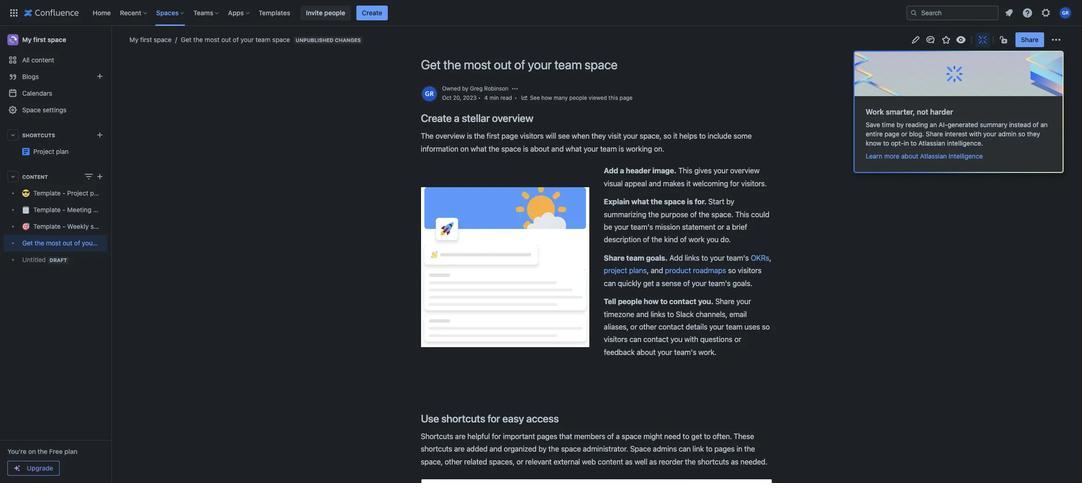 Task type: describe. For each thing, give the bounding box(es) containing it.
by up 2023
[[462, 85, 469, 92]]

when
[[572, 132, 590, 140]]

premium image
[[13, 465, 21, 472]]

could
[[751, 210, 770, 219]]

0 horizontal spatial project plan
[[33, 148, 69, 155]]

of inside tree
[[74, 239, 80, 247]]

use shortcuts for easy access
[[421, 412, 559, 425]]

of right description
[[643, 236, 650, 244]]

1 vertical spatial how
[[644, 297, 659, 306]]

use
[[421, 412, 439, 425]]

team's inside share team goals. add links to your team's okrs , project plans , and product roadmaps
[[727, 254, 749, 262]]

apps button
[[225, 5, 253, 20]]

0 vertical spatial pages
[[537, 432, 557, 441]]

a inside 'so visitors can quickly get a sense of your team's goals.'
[[656, 279, 660, 287]]

2 horizontal spatial what
[[632, 198, 649, 206]]

1 horizontal spatial people
[[570, 94, 587, 101]]

template for template - project plan
[[33, 189, 61, 197]]

1 horizontal spatial what
[[566, 145, 582, 153]]

it inside the overview is the first page visitors will see when they visit your space, so it helps to include some information on what the space is about and what your team is working on.
[[674, 132, 678, 140]]

project for project plan link under shortcuts dropdown button
[[33, 148, 54, 155]]

space inside tree
[[114, 239, 131, 247]]

2 horizontal spatial about
[[902, 152, 919, 160]]

0 vertical spatial shortcuts
[[441, 412, 486, 425]]

1 horizontal spatial first
[[140, 36, 152, 43]]

this gives your overview visual appeal and makes it welcoming for visitors.
[[604, 167, 767, 188]]

4 min read
[[485, 94, 512, 101]]

to down blog.
[[911, 139, 917, 147]]

other inside share your timezone and links to slack channels, email aliases, or other contact details your team uses so visitors can contact you with questions or feedback about your team's work.
[[639, 323, 657, 331]]

template - weekly status report
[[33, 223, 129, 230]]

reading
[[906, 121, 928, 129]]

stellar
[[462, 112, 490, 124]]

add inside share team goals. add links to your team's okrs , project plans , and product roadmaps
[[670, 254, 683, 262]]

0 vertical spatial get
[[181, 36, 192, 43]]

explain what the space is for.
[[604, 198, 709, 206]]

1 an from the left
[[930, 121, 937, 129]]

1 vertical spatial most
[[464, 57, 491, 72]]

create link
[[356, 5, 388, 20]]

spaces
[[156, 9, 179, 16]]

help icon image
[[1022, 7, 1034, 18]]

- for project
[[62, 189, 65, 197]]

space inside shortcuts are helpful for important pages that members of a space might need to get to often. these shortcuts are added and organized by the space administrator. space admins can link to pages in the space, other related spaces, or relevant external web content as well as reorder the shortcuts as needed.
[[630, 445, 651, 453]]

collapse sidebar image
[[101, 31, 121, 49]]

they inside work smarter, not harder save time by reading an ai-generated summary instead of an entire page or blog. share interest with your admin so they know to opt-in to atlassian intelligence.
[[1027, 130, 1041, 138]]

copy image for use shortcuts for easy access
[[558, 413, 569, 424]]

and inside the overview is the first page visitors will see when they visit your space, so it helps to include some information on what the space is about and what your team is working on.
[[552, 145, 564, 153]]

blogs link
[[4, 68, 107, 85]]

team's inside share your timezone and links to slack channels, email aliases, or other contact details your team uses so visitors can contact you with questions or feedback about your team's work.
[[674, 348, 697, 356]]

2 vertical spatial contact
[[644, 335, 669, 344]]

quick summary image
[[977, 34, 989, 45]]

team up many
[[555, 57, 582, 72]]

your down apps popup button
[[241, 36, 254, 43]]

content
[[22, 174, 48, 180]]

share inside work smarter, not harder save time by reading an ai-generated summary instead of an entire page or blog. share interest with your admin so they know to opt-in to atlassian intelligence.
[[926, 130, 943, 138]]

space.
[[712, 210, 734, 219]]

page inside the overview is the first page visitors will see when they visit your space, so it helps to include some information on what the space is about and what your team is working on.
[[502, 132, 518, 140]]

organized
[[504, 445, 537, 453]]

change view image
[[83, 171, 94, 182]]

1 horizontal spatial ,
[[770, 254, 772, 262]]

to inside the overview is the first page visitors will see when they visit your space, so it helps to include some information on what the space is about and what your team is working on.
[[699, 132, 706, 140]]

space down "spaces"
[[154, 36, 172, 43]]

of inside work smarter, not harder save time by reading an ai-generated summary instead of an entire page or blog. share interest with your admin so they know to opt-in to atlassian intelligence.
[[1033, 121, 1039, 129]]

helps
[[680, 132, 698, 140]]

0 vertical spatial contact
[[670, 297, 697, 306]]

templates link
[[256, 5, 293, 20]]

template for template - meeting notes
[[33, 206, 61, 214]]

email
[[730, 310, 747, 318]]

quickly
[[618, 279, 641, 287]]

administrator.
[[583, 445, 629, 453]]

space up viewed
[[585, 57, 618, 72]]

2 vertical spatial shortcuts
[[698, 458, 729, 466]]

your inside start by summarizing the purpose of the space. this could be your team's mission statement or a brief description of the kind of work you do.
[[614, 223, 629, 231]]

space, inside the overview is the first page visitors will see when they visit your space, so it helps to include some information on what the space is about and what your team is working on.
[[640, 132, 662, 140]]

create for create
[[362, 9, 382, 16]]

spaces button
[[153, 5, 188, 20]]

1 vertical spatial get the most out of your team space
[[421, 57, 618, 72]]

1 vertical spatial shortcuts
[[421, 445, 452, 453]]

for inside shortcuts are helpful for important pages that members of a space might need to get to often. these shortcuts are added and organized by the space administrator. space admins can link to pages in the space, other related spaces, or relevant external web content as well as reorder the shortcuts as needed.
[[492, 432, 501, 441]]

your down when
[[584, 145, 599, 153]]

notification icon image
[[1004, 7, 1015, 18]]

need
[[665, 432, 681, 441]]

mission
[[655, 223, 680, 231]]

shortcuts for shortcuts are helpful for important pages that members of a space might need to get to often. these shortcuts are added and organized by the space administrator. space admins can link to pages in the space, other related spaces, or relevant external web content as well as reorder the shortcuts as needed.
[[421, 432, 453, 441]]

your up questions
[[710, 323, 724, 331]]

template for template - weekly status report
[[33, 223, 61, 230]]

get inside 'so visitors can quickly get a sense of your team's goals.'
[[643, 279, 654, 287]]

learn more about atlassian intelligence
[[866, 152, 983, 160]]

start
[[709, 198, 725, 206]]

out inside tree
[[63, 239, 72, 247]]

links for add
[[685, 254, 700, 262]]

invite people
[[306, 9, 345, 16]]

summarizing
[[604, 210, 647, 219]]

admins
[[653, 445, 677, 453]]

your inside share team goals. add links to your team's okrs , project plans , and product roadmaps
[[710, 254, 725, 262]]

team down templates link
[[256, 36, 271, 43]]

overview for this gives your overview visual appeal and makes it welcoming for visitors.
[[730, 167, 760, 175]]

share for share your timezone and links to slack channels, email aliases, or other contact details your team uses so visitors can contact you with questions or feedback about your team's work.
[[716, 297, 735, 306]]

1 vertical spatial atlassian
[[921, 152, 947, 160]]

and inside share your timezone and links to slack channels, email aliases, or other contact details your team uses so visitors can contact you with questions or feedback about your team's work.
[[637, 310, 649, 318]]

invite
[[306, 9, 323, 16]]

robinson
[[484, 85, 509, 92]]

of down apps popup button
[[233, 36, 239, 43]]

project plan link down shortcuts dropdown button
[[33, 148, 69, 155]]

see
[[530, 94, 540, 101]]

the inside tree
[[35, 239, 44, 247]]

share for share team goals. add links to your team's okrs , project plans , and product roadmaps
[[604, 254, 625, 262]]

space settings
[[22, 106, 67, 114]]

share for share
[[1021, 36, 1039, 43]]

team's inside 'so visitors can quickly get a sense of your team's goals.'
[[709, 279, 731, 287]]

team inside share team goals. add links to your team's okrs , project plans , and product roadmaps
[[627, 254, 645, 262]]

this inside this gives your overview visual appeal and makes it welcoming for visitors.
[[679, 167, 693, 175]]

1 vertical spatial ,
[[647, 266, 649, 275]]

by inside work smarter, not harder save time by reading an ai-generated summary instead of an entire page or blog. share interest with your admin so they know to opt-in to atlassian intelligence.
[[897, 121, 904, 129]]

and inside this gives your overview visual appeal and makes it welcoming for visitors.
[[649, 179, 661, 188]]

and inside share team goals. add links to your team's okrs , project plans , and product roadmaps
[[651, 266, 663, 275]]

most inside tree
[[46, 239, 61, 247]]

work
[[689, 236, 705, 244]]

easy
[[503, 412, 524, 425]]

external
[[554, 458, 580, 466]]

your up working
[[623, 132, 638, 140]]

get the most out of your team space inside tree
[[22, 239, 131, 247]]

space up external at the bottom of the page
[[561, 445, 581, 453]]

your up "email"
[[737, 297, 751, 306]]

space settings link
[[4, 102, 107, 118]]

shortcuts button
[[4, 127, 107, 143]]

not
[[917, 108, 929, 116]]

the overview is the first page visitors will see when they visit your space, so it helps to include some information on what the space is about and what your team is working on.
[[421, 132, 754, 153]]

to left "often."
[[704, 432, 711, 441]]

by inside start by summarizing the purpose of the space. this could be your team's mission statement or a brief description of the kind of work you do.
[[727, 198, 735, 206]]

it inside this gives your overview visual appeal and makes it welcoming for visitors.
[[687, 179, 691, 188]]

project plan link up change view icon at the top
[[4, 143, 143, 160]]

more actions image
[[1051, 34, 1062, 45]]

0 vertical spatial out
[[221, 36, 231, 43]]

image.
[[653, 167, 677, 175]]

template - meeting notes
[[33, 206, 110, 214]]

be
[[604, 223, 613, 231]]

description
[[604, 236, 641, 244]]

your inside work smarter, not harder save time by reading an ai-generated summary instead of an entire page or blog. share interest with your admin so they know to opt-in to atlassian intelligence.
[[984, 130, 997, 138]]

with inside work smarter, not harder save time by reading an ai-generated summary instead of an entire page or blog. share interest with your admin so they know to opt-in to atlassian intelligence.
[[970, 130, 982, 138]]

first inside the overview is the first page visitors will see when they visit your space, so it helps to include some information on what the space is about and what your team is working on.
[[487, 132, 500, 140]]

on inside space element
[[28, 448, 36, 455]]

content inside shortcuts are helpful for important pages that members of a space might need to get to often. these shortcuts are added and organized by the space administrator. space admins can link to pages in the space, other related spaces, or relevant external web content as well as reorder the shortcuts as needed.
[[598, 458, 623, 466]]

know
[[866, 139, 882, 147]]

space, inside shortcuts are helpful for important pages that members of a space might need to get to often. these shortcuts are added and organized by the space administrator. space admins can link to pages in the space, other related spaces, or relevant external web content as well as reorder the shortcuts as needed.
[[421, 458, 443, 466]]

this inside start by summarizing the purpose of the space. this could be your team's mission statement or a brief description of the kind of work you do.
[[735, 210, 750, 219]]

gives
[[695, 167, 712, 175]]

1 vertical spatial are
[[454, 445, 465, 453]]

you inside share your timezone and links to slack channels, email aliases, or other contact details your team uses so visitors can contact you with questions or feedback about your team's work.
[[671, 335, 683, 344]]

blog.
[[909, 130, 924, 138]]

your left work.
[[658, 348, 673, 356]]

free
[[49, 448, 63, 455]]

1 horizontal spatial my first space link
[[129, 35, 172, 44]]

link
[[693, 445, 704, 453]]

overview inside the overview is the first page visitors will see when they visit your space, so it helps to include some information on what the space is about and what your team is working on.
[[436, 132, 465, 140]]

can inside 'so visitors can quickly get a sense of your team's goals.'
[[604, 279, 616, 287]]

a inside shortcuts are helpful for important pages that members of a space might need to get to often. these shortcuts are added and organized by the space administrator. space admins can link to pages in the space, other related spaces, or relevant external web content as well as reorder the shortcuts as needed.
[[616, 432, 620, 441]]

blogs
[[22, 73, 39, 80]]

0 vertical spatial are
[[455, 432, 466, 441]]

of up 'statement'
[[690, 210, 697, 219]]

visitors inside the overview is the first page visitors will see when they visit your space, so it helps to include some information on what the space is about and what your team is working on.
[[520, 132, 544, 140]]

welcoming
[[693, 179, 729, 188]]

template - project plan image
[[22, 148, 30, 155]]

okrs
[[751, 254, 770, 262]]

upgrade
[[27, 464, 53, 472]]

unpublished
[[296, 37, 334, 43]]

a inside start by summarizing the purpose of the space. this could be your team's mission statement or a brief description of the kind of work you do.
[[726, 223, 730, 231]]

ai-
[[939, 121, 948, 129]]

0 vertical spatial space
[[22, 106, 41, 114]]

statement
[[682, 223, 716, 231]]

untitled
[[22, 256, 46, 264]]

0 horizontal spatial add
[[604, 167, 618, 175]]

admin
[[999, 130, 1017, 138]]

edit this page image
[[910, 34, 921, 45]]

can inside shortcuts are helpful for important pages that members of a space might need to get to often. these shortcuts are added and organized by the space administrator. space admins can link to pages in the space, other related spaces, or relevant external web content as well as reorder the shortcuts as needed.
[[679, 445, 691, 453]]

template - project plan link
[[4, 185, 107, 202]]

create for create a stellar overview
[[421, 112, 452, 124]]

visitors.
[[741, 179, 767, 188]]

add a header image.
[[604, 167, 677, 175]]

settings icon image
[[1041, 7, 1052, 18]]

include
[[708, 132, 732, 140]]

my first space inside space element
[[22, 36, 66, 43]]

web
[[582, 458, 596, 466]]

create a page image
[[94, 171, 105, 182]]

meeting
[[67, 206, 91, 214]]

all content
[[22, 56, 54, 64]]

team inside the overview is the first page visitors will see when they visit your space, so it helps to include some information on what the space is about and what your team is working on.
[[600, 145, 617, 153]]

so inside 'so visitors can quickly get a sense of your team's goals.'
[[728, 266, 736, 275]]

all
[[22, 56, 30, 64]]

appswitcher icon image
[[8, 7, 19, 18]]

templates
[[259, 9, 290, 16]]

oct 20, 2023
[[442, 94, 477, 101]]

your up 'see'
[[528, 57, 552, 72]]

stop watching image
[[956, 34, 967, 45]]

to right link
[[706, 445, 713, 453]]

of right kind
[[680, 236, 687, 244]]

visitors inside share your timezone and links to slack channels, email aliases, or other contact details your team uses so visitors can contact you with questions or feedback about your team's work.
[[604, 335, 628, 344]]

- for weekly
[[62, 223, 65, 230]]

upgrade button
[[8, 461, 59, 475]]

share team goals. add links to your team's okrs , project plans , and product roadmaps
[[604, 254, 774, 275]]

2 my from the left
[[129, 36, 139, 43]]

changes
[[335, 37, 361, 43]]

space element
[[0, 26, 143, 483]]

goals. inside 'so visitors can quickly get a sense of your team's goals.'
[[733, 279, 753, 287]]

to inside share your timezone and links to slack channels, email aliases, or other contact details your team uses so visitors can contact you with questions or feedback about your team's work.
[[668, 310, 674, 318]]

okrs link
[[751, 254, 770, 262]]

Search field
[[907, 5, 999, 20]]

page inside button
[[620, 94, 633, 101]]

visit
[[608, 132, 621, 140]]

tell people how to contact you.
[[604, 297, 714, 306]]

untitled draft
[[22, 256, 67, 264]]

to down sense
[[661, 297, 668, 306]]

0 horizontal spatial get the most out of your team space link
[[4, 235, 131, 252]]

feedback
[[604, 348, 635, 356]]

1 horizontal spatial pages
[[715, 445, 735, 453]]

space down templates link
[[272, 36, 290, 43]]

1 horizontal spatial project plan
[[107, 144, 143, 152]]

slack
[[676, 310, 694, 318]]

get inside shortcuts are helpful for important pages that members of a space might need to get to often. these shortcuts are added and organized by the space administrator. space admins can link to pages in the space, other related spaces, or relevant external web content as well as reorder the shortcuts as needed.
[[692, 432, 702, 441]]

can inside share your timezone and links to slack channels, email aliases, or other contact details your team uses so visitors can contact you with questions or feedback about your team's work.
[[630, 335, 642, 344]]

in inside shortcuts are helpful for important pages that members of a space might need to get to often. these shortcuts are added and organized by the space administrator. space admins can link to pages in the space, other related spaces, or relevant external web content as well as reorder the shortcuts as needed.
[[737, 445, 743, 453]]

to left opt-
[[884, 139, 890, 147]]

1 vertical spatial for
[[488, 412, 500, 425]]

weekly
[[67, 223, 89, 230]]

oct
[[442, 94, 452, 101]]



Task type: locate. For each thing, give the bounding box(es) containing it.
0 horizontal spatial my first space link
[[4, 31, 107, 49]]

a up administrator.
[[616, 432, 620, 441]]

1 horizontal spatial project
[[67, 189, 88, 197]]

do.
[[721, 236, 731, 244]]

get the most out of your team space
[[181, 36, 290, 43], [421, 57, 618, 72], [22, 239, 131, 247]]

shortcuts down use
[[421, 445, 452, 453]]

1 horizontal spatial it
[[687, 179, 691, 188]]

copy image
[[533, 112, 544, 123], [558, 413, 569, 424]]

or down organized
[[517, 458, 524, 466]]

create inside global 'element'
[[362, 9, 382, 16]]

1 my first space from the left
[[22, 36, 66, 43]]

space up purpose
[[664, 198, 686, 206]]

3 as from the left
[[731, 458, 739, 466]]

get up the 'untitled'
[[22, 239, 33, 247]]

start by summarizing the purpose of the space. this could be your team's mission statement or a brief description of the kind of work you do.
[[604, 198, 772, 244]]

share your timezone and links to slack channels, email aliases, or other contact details your team uses so visitors can contact you with questions or feedback about your team's work.
[[604, 297, 772, 356]]

1 horizontal spatial how
[[644, 297, 659, 306]]

project
[[604, 266, 627, 275]]

content inside space element
[[31, 56, 54, 64]]

an
[[930, 121, 937, 129], [1041, 121, 1048, 129]]

add shortcut image
[[94, 129, 105, 141]]

entire
[[866, 130, 883, 138]]

for inside this gives your overview visual appeal and makes it welcoming for visitors.
[[730, 179, 740, 188]]

1 horizontal spatial overview
[[492, 112, 534, 124]]

get inside tree
[[22, 239, 33, 247]]

people for invite people
[[324, 9, 345, 16]]

these
[[734, 432, 755, 441]]

2 vertical spatial out
[[63, 239, 72, 247]]

or up opt-
[[902, 130, 908, 138]]

other left related
[[445, 458, 462, 466]]

1 template from the top
[[33, 189, 61, 197]]

0 vertical spatial on
[[461, 145, 469, 153]]

plan
[[130, 144, 143, 152], [56, 148, 69, 155], [90, 189, 103, 197], [64, 448, 77, 455]]

so down 'instead'
[[1019, 130, 1026, 138]]

links up product roadmaps link
[[685, 254, 700, 262]]

plans
[[629, 266, 647, 275]]

1 horizontal spatial other
[[639, 323, 657, 331]]

overview down 'read'
[[492, 112, 534, 124]]

goals. down okrs
[[733, 279, 753, 287]]

team's inside start by summarizing the purpose of the space. this could be your team's mission statement or a brief description of the kind of work you do.
[[631, 223, 653, 231]]

visitors left will
[[520, 132, 544, 140]]

2 vertical spatial people
[[618, 297, 642, 306]]

share inside share team goals. add links to your team's okrs , project plans , and product roadmaps
[[604, 254, 625, 262]]

get the most out of your team space link up draft
[[4, 235, 131, 252]]

- left meeting
[[62, 206, 65, 214]]

space up all content link
[[48, 36, 66, 43]]

to inside share team goals. add links to your team's okrs , project plans , and product roadmaps
[[702, 254, 708, 262]]

share inside share your timezone and links to slack channels, email aliases, or other contact details your team uses so visitors can contact you with questions or feedback about your team's work.
[[716, 297, 735, 306]]

first down create a stellar overview
[[487, 132, 500, 140]]

1 horizontal spatial on
[[461, 145, 469, 153]]

product
[[665, 266, 691, 275]]

how right 'see'
[[542, 94, 552, 101]]

1 vertical spatial other
[[445, 458, 462, 466]]

you down slack
[[671, 335, 683, 344]]

1 vertical spatial out
[[494, 57, 512, 72]]

0 horizontal spatial create
[[362, 9, 382, 16]]

generated
[[948, 121, 979, 129]]

a left sense
[[656, 279, 660, 287]]

in down reading on the top right
[[904, 139, 909, 147]]

shortcuts inside dropdown button
[[22, 132, 55, 138]]

or down space. on the top right of the page
[[718, 223, 725, 231]]

2 vertical spatial overview
[[730, 167, 760, 175]]

about
[[531, 145, 550, 153], [902, 152, 919, 160], [637, 348, 656, 356]]

so visitors can quickly get a sense of your team's goals.
[[604, 266, 764, 287]]

page down create a stellar overview
[[502, 132, 518, 140]]

calendars link
[[4, 85, 107, 102]]

settings
[[43, 106, 67, 114]]

about for see
[[531, 145, 550, 153]]

about inside share your timezone and links to slack channels, email aliases, or other contact details your team uses so visitors can contact you with questions or feedback about your team's work.
[[637, 348, 656, 356]]

banner containing home
[[0, 0, 1083, 26]]

1 horizontal spatial shortcuts
[[421, 432, 453, 441]]

get
[[181, 36, 192, 43], [421, 57, 441, 72], [22, 239, 33, 247]]

search image
[[911, 9, 918, 16]]

visitors down okrs
[[738, 266, 762, 275]]

sense
[[662, 279, 682, 287]]

share
[[1021, 36, 1039, 43], [926, 130, 943, 138], [604, 254, 625, 262], [716, 297, 735, 306]]

most up draft
[[46, 239, 61, 247]]

2 horizontal spatial get
[[421, 57, 441, 72]]

it left helps
[[674, 132, 678, 140]]

team inside share your timezone and links to slack channels, email aliases, or other contact details your team uses so visitors can contact you with questions or feedback about your team's work.
[[726, 323, 743, 331]]

- inside "link"
[[62, 223, 65, 230]]

are
[[455, 432, 466, 441], [454, 445, 465, 453]]

get the most out of your team space up manage page ownership icon
[[421, 57, 618, 72]]

your up the 'welcoming'
[[714, 167, 729, 175]]

about right feedback at the right
[[637, 348, 656, 356]]

in inside work smarter, not harder save time by reading an ai-generated summary instead of an entire page or blog. share interest with your admin so they know to opt-in to atlassian intelligence.
[[904, 139, 909, 147]]

1 horizontal spatial links
[[685, 254, 700, 262]]

0 vertical spatial copy image
[[533, 112, 544, 123]]

template inside template - meeting notes link
[[33, 206, 61, 214]]

1 vertical spatial shortcuts
[[421, 432, 453, 441]]

2 as from the left
[[650, 458, 657, 466]]

1 horizontal spatial can
[[630, 335, 642, 344]]

my first space down the recent popup button
[[129, 36, 172, 43]]

1 vertical spatial add
[[670, 254, 683, 262]]

first
[[33, 36, 46, 43], [140, 36, 152, 43], [487, 132, 500, 140]]

space, up on.
[[640, 132, 662, 140]]

overview up visitors.
[[730, 167, 760, 175]]

the
[[421, 132, 434, 140]]

copy image down 'see'
[[533, 112, 544, 123]]

0 horizontal spatial what
[[471, 145, 487, 153]]

people
[[324, 9, 345, 16], [570, 94, 587, 101], [618, 297, 642, 306]]

of inside 'so visitors can quickly get a sense of your team's goals.'
[[683, 279, 690, 287]]

0 horizontal spatial they
[[592, 132, 606, 140]]

1 - from the top
[[62, 189, 65, 197]]

1 horizontal spatial an
[[1041, 121, 1048, 129]]

links inside share team goals. add links to your team's okrs , project plans , and product roadmaps
[[685, 254, 700, 262]]

1 horizontal spatial visitors
[[604, 335, 628, 344]]

uses
[[745, 323, 760, 331]]

- for meeting
[[62, 206, 65, 214]]

time
[[882, 121, 895, 129]]

1 horizontal spatial content
[[598, 458, 623, 466]]

people for tell people how to contact you.
[[618, 297, 642, 306]]

of up manage page ownership icon
[[514, 57, 525, 72]]

that
[[559, 432, 572, 441]]

1 as from the left
[[625, 458, 633, 466]]

1 horizontal spatial my
[[129, 36, 139, 43]]

confluence image
[[24, 7, 79, 18], [24, 7, 79, 18]]

space up well
[[630, 445, 651, 453]]

1 horizontal spatial out
[[221, 36, 231, 43]]

with inside share your timezone and links to slack channels, email aliases, or other contact details your team uses so visitors can contact you with questions or feedback about your team's work.
[[685, 335, 699, 344]]

0 horizontal spatial people
[[324, 9, 345, 16]]

out up robinson
[[494, 57, 512, 72]]

1 horizontal spatial get the most out of your team space link
[[172, 35, 290, 44]]

to up roadmaps
[[702, 254, 708, 262]]

so
[[1019, 130, 1026, 138], [664, 132, 672, 140], [728, 266, 736, 275], [762, 323, 770, 331]]

overview up information
[[436, 132, 465, 140]]

of right sense
[[683, 279, 690, 287]]

work.
[[699, 348, 717, 356]]

of inside shortcuts are helpful for important pages that members of a space might need to get to often. these shortcuts are added and organized by the space administrator. space admins can link to pages in the space, other related spaces, or relevant external web content as well as reorder the shortcuts as needed.
[[607, 432, 614, 441]]

0 horizontal spatial about
[[531, 145, 550, 153]]

0 vertical spatial get the most out of your team space
[[181, 36, 290, 43]]

or right questions
[[735, 335, 742, 344]]

your inside this gives your overview visual appeal and makes it welcoming for visitors.
[[714, 167, 729, 175]]

and inside shortcuts are helpful for important pages that members of a space might need to get to often. these shortcuts are added and organized by the space administrator. space admins can link to pages in the space, other related spaces, or relevant external web content as well as reorder the shortcuts as needed.
[[490, 445, 502, 453]]

as left well
[[625, 458, 633, 466]]

template inside template - project plan link
[[33, 189, 61, 197]]

so up on.
[[664, 132, 672, 140]]

about inside the overview is the first page visitors will see when they visit your space, so it helps to include some information on what the space is about and what your team is working on.
[[531, 145, 550, 153]]

manage page ownership image
[[511, 85, 519, 93]]

greg robinson image
[[422, 86, 437, 101]]

1 horizontal spatial most
[[205, 36, 220, 43]]

2 horizontal spatial get the most out of your team space
[[421, 57, 618, 72]]

or inside shortcuts are helpful for important pages that members of a space might need to get to often. these shortcuts are added and organized by the space administrator. space admins can link to pages in the space, other related spaces, or relevant external web content as well as reorder the shortcuts as needed.
[[517, 458, 524, 466]]

project plan link
[[4, 143, 143, 160], [33, 148, 69, 155]]

with
[[970, 130, 982, 138], [685, 335, 699, 344]]

so right uses
[[762, 323, 770, 331]]

brief
[[732, 223, 747, 231]]

appeal
[[625, 179, 647, 188]]

this up makes
[[679, 167, 693, 175]]

overview for create a stellar overview
[[492, 112, 534, 124]]

first up all content on the top left of the page
[[33, 36, 46, 43]]

2 horizontal spatial overview
[[730, 167, 760, 175]]

or inside start by summarizing the purpose of the space. this could be your team's mission statement or a brief description of the kind of work you do.
[[718, 223, 725, 231]]

0 horizontal spatial ,
[[647, 266, 649, 275]]

1 horizontal spatial in
[[904, 139, 909, 147]]

2 vertical spatial -
[[62, 223, 65, 230]]

will
[[546, 132, 556, 140]]

1 vertical spatial overview
[[436, 132, 465, 140]]

0 horizontal spatial on
[[28, 448, 36, 455]]

or inside work smarter, not harder save time by reading an ai-generated summary instead of an entire page or blog. share interest with your admin so they know to opt-in to atlassian intelligence.
[[902, 130, 908, 138]]

first inside space element
[[33, 36, 46, 43]]

links for and
[[651, 310, 666, 318]]

2 vertical spatial template
[[33, 223, 61, 230]]

2 an from the left
[[1041, 121, 1048, 129]]

1 vertical spatial get the most out of your team space link
[[4, 235, 131, 252]]

unpublished changes
[[296, 37, 361, 43]]

team down status
[[97, 239, 112, 247]]

with up "intelligence."
[[970, 130, 982, 138]]

my inside space element
[[22, 36, 32, 43]]

goals. inside share team goals. add links to your team's okrs , project plans , and product roadmaps
[[646, 254, 668, 262]]

0 vertical spatial this
[[679, 167, 693, 175]]

atlassian inside work smarter, not harder save time by reading an ai-generated summary instead of an entire page or blog. share interest with your admin so they know to opt-in to atlassian intelligence.
[[919, 139, 946, 147]]

kind
[[664, 236, 678, 244]]

goals.
[[646, 254, 668, 262], [733, 279, 753, 287]]

2 vertical spatial visitors
[[604, 335, 628, 344]]

so inside the overview is the first page visitors will see when they visit your space, so it helps to include some information on what the space is about and what your team is working on.
[[664, 132, 672, 140]]

shortcuts down link
[[698, 458, 729, 466]]

no restrictions image
[[999, 34, 1010, 45]]

questions
[[700, 335, 733, 344]]

0 horizontal spatial project
[[33, 148, 54, 155]]

to right 'need'
[[683, 432, 690, 441]]

min
[[490, 94, 499, 101]]

how
[[542, 94, 552, 101], [644, 297, 659, 306]]

and down 'tell people how to contact you.'
[[637, 310, 649, 318]]

0 vertical spatial for
[[730, 179, 740, 188]]

intelligence.
[[947, 139, 983, 147]]

you inside start by summarizing the purpose of the space. this could be your team's mission statement or a brief description of the kind of work you do.
[[707, 236, 719, 244]]

2 vertical spatial can
[[679, 445, 691, 453]]

share inside dropdown button
[[1021, 36, 1039, 43]]

some
[[734, 132, 752, 140]]

links inside share your timezone and links to slack channels, email aliases, or other contact details your team uses so visitors can contact you with questions or feedback about your team's work.
[[651, 310, 666, 318]]

1 vertical spatial copy image
[[558, 413, 569, 424]]

added
[[467, 445, 488, 453]]

page inside work smarter, not harder save time by reading an ai-generated summary instead of an entire page or blog. share interest with your admin so they know to opt-in to atlassian intelligence.
[[885, 130, 900, 138]]

0 horizontal spatial as
[[625, 458, 633, 466]]

tell
[[604, 297, 616, 306]]

banner
[[0, 0, 1083, 26]]

so inside share your timezone and links to slack channels, email aliases, or other contact details your team uses so visitors can contact you with questions or feedback about your team's work.
[[762, 323, 770, 331]]

1 vertical spatial space
[[630, 445, 651, 453]]

information
[[421, 145, 459, 153]]

project inside tree
[[67, 189, 88, 197]]

of right 'instead'
[[1033, 121, 1039, 129]]

team's left work.
[[674, 348, 697, 356]]

overview
[[492, 112, 534, 124], [436, 132, 465, 140], [730, 167, 760, 175]]

for left 'easy'
[[488, 412, 500, 425]]

tree containing template - project plan
[[4, 185, 131, 268]]

get down the 'spaces' 'popup button'
[[181, 36, 192, 43]]

0 horizontal spatial visitors
[[520, 132, 544, 140]]

team's down roadmaps
[[709, 279, 731, 287]]

1 my from the left
[[22, 36, 32, 43]]

0 horizontal spatial how
[[542, 94, 552, 101]]

space left might at the bottom right
[[622, 432, 642, 441]]

2 template from the top
[[33, 206, 61, 214]]

shortcuts up template - project plan image
[[22, 132, 55, 138]]

create a blog image
[[94, 71, 105, 82]]

project plans link
[[604, 266, 647, 275]]

work smarter, not harder save time by reading an ai-generated summary instead of an entire page or blog. share interest with your admin so they know to opt-in to atlassian intelligence.
[[866, 108, 1048, 147]]

copy image for create a stellar overview
[[533, 112, 544, 123]]

3 - from the top
[[62, 223, 65, 230]]

1 horizontal spatial as
[[650, 458, 657, 466]]

2 horizontal spatial people
[[618, 297, 642, 306]]

1 vertical spatial -
[[62, 206, 65, 214]]

1 vertical spatial get
[[692, 432, 702, 441]]

pages down access
[[537, 432, 557, 441]]

or
[[902, 130, 908, 138], [718, 223, 725, 231], [631, 323, 637, 331], [735, 335, 742, 344], [517, 458, 524, 466]]

people inside global 'element'
[[324, 9, 345, 16]]

2 horizontal spatial out
[[494, 57, 512, 72]]

get the most out of your team space down apps
[[181, 36, 290, 43]]

how inside button
[[542, 94, 552, 101]]

1 vertical spatial on
[[28, 448, 36, 455]]

1 horizontal spatial add
[[670, 254, 683, 262]]

invite people button
[[301, 5, 351, 20]]

people right invite
[[324, 9, 345, 16]]

0 vertical spatial content
[[31, 56, 54, 64]]

0 horizontal spatial shortcuts
[[22, 132, 55, 138]]

for
[[730, 179, 740, 188], [488, 412, 500, 425], [492, 432, 501, 441]]

learn
[[866, 152, 883, 160]]

with down details on the right bottom of page
[[685, 335, 699, 344]]

1 vertical spatial content
[[598, 458, 623, 466]]

important
[[503, 432, 535, 441]]

your down product roadmaps link
[[692, 279, 707, 287]]

0 horizontal spatial my first space
[[22, 36, 66, 43]]

share right no restrictions icon
[[1021, 36, 1039, 43]]

they down 'instead'
[[1027, 130, 1041, 138]]

out down template - weekly status report "link"
[[63, 239, 72, 247]]

what
[[471, 145, 487, 153], [566, 145, 582, 153], [632, 198, 649, 206]]

20,
[[453, 94, 462, 101]]

1 vertical spatial create
[[421, 112, 452, 124]]

2 vertical spatial get
[[22, 239, 33, 247]]

your inside tree
[[82, 239, 95, 247]]

to
[[699, 132, 706, 140], [884, 139, 890, 147], [911, 139, 917, 147], [702, 254, 708, 262], [661, 297, 668, 306], [668, 310, 674, 318], [683, 432, 690, 441], [704, 432, 711, 441], [706, 445, 713, 453]]

space, down use
[[421, 458, 443, 466]]

1 horizontal spatial get the most out of your team space
[[181, 36, 290, 43]]

it right makes
[[687, 179, 691, 188]]

visitors down aliases,
[[604, 335, 628, 344]]

links down 'tell people how to contact you.'
[[651, 310, 666, 318]]

a up the visual in the right of the page
[[620, 167, 624, 175]]

2 - from the top
[[62, 206, 65, 214]]

what down create a stellar overview
[[471, 145, 487, 153]]

what down when
[[566, 145, 582, 153]]

, down could
[[770, 254, 772, 262]]

and down see
[[552, 145, 564, 153]]

global element
[[6, 0, 905, 26]]

star image
[[941, 34, 952, 45]]

1 vertical spatial visitors
[[738, 266, 762, 275]]

0 horizontal spatial space,
[[421, 458, 443, 466]]

0 horizontal spatial get
[[643, 279, 654, 287]]

so inside work smarter, not harder save time by reading an ai-generated summary instead of an entire page or blog. share interest with your admin so they know to opt-in to atlassian intelligence.
[[1019, 130, 1026, 138]]

2 horizontal spatial page
[[885, 130, 900, 138]]

by inside shortcuts are helpful for important pages that members of a space might need to get to often. these shortcuts are added and organized by the space administrator. space admins can link to pages in the space, other related spaces, or relevant external web content as well as reorder the shortcuts as needed.
[[539, 445, 547, 453]]

this
[[609, 94, 618, 101]]

shortcuts inside shortcuts are helpful for important pages that members of a space might need to get to often. these shortcuts are added and organized by the space administrator. space admins can link to pages in the space, other related spaces, or relevant external web content as well as reorder the shortcuts as needed.
[[421, 432, 453, 441]]

0 vertical spatial with
[[970, 130, 982, 138]]

0 vertical spatial in
[[904, 139, 909, 147]]

plan inside tree
[[90, 189, 103, 197]]

my first space link inside space element
[[4, 31, 107, 49]]

most
[[205, 36, 220, 43], [464, 57, 491, 72], [46, 239, 61, 247]]

timezone
[[604, 310, 635, 318]]

your inside 'so visitors can quickly get a sense of your team's goals.'
[[692, 279, 707, 287]]

1 vertical spatial template
[[33, 206, 61, 214]]

team
[[256, 36, 271, 43], [555, 57, 582, 72], [600, 145, 617, 153], [97, 239, 112, 247], [627, 254, 645, 262], [726, 323, 743, 331]]

space inside the overview is the first page visitors will see when they visit your space, so it helps to include some information on what the space is about and what your team is working on.
[[501, 145, 521, 153]]

relevant
[[526, 458, 552, 466]]

1 vertical spatial pages
[[715, 445, 735, 453]]

0 vertical spatial it
[[674, 132, 678, 140]]

2 my first space from the left
[[129, 36, 172, 43]]

contact down slack
[[659, 323, 684, 331]]

read
[[501, 94, 512, 101]]

content down administrator.
[[598, 458, 623, 466]]

2 horizontal spatial first
[[487, 132, 500, 140]]

shortcuts for shortcuts
[[22, 132, 55, 138]]

page right this
[[620, 94, 633, 101]]

3 template from the top
[[33, 223, 61, 230]]

recent
[[120, 9, 141, 16]]

1 horizontal spatial space
[[630, 445, 651, 453]]

0 vertical spatial how
[[542, 94, 552, 101]]

your up description
[[614, 223, 629, 231]]

template inside template - weekly status report "link"
[[33, 223, 61, 230]]

about right the "more"
[[902, 152, 919, 160]]

0 vertical spatial create
[[362, 9, 382, 16]]

0 vertical spatial can
[[604, 279, 616, 287]]

team inside tree
[[97, 239, 112, 247]]

first down the recent popup button
[[140, 36, 152, 43]]

0 vertical spatial overview
[[492, 112, 534, 124]]

0 horizontal spatial copy image
[[533, 112, 544, 123]]

you're on the free plan
[[7, 448, 77, 455]]

1 vertical spatial can
[[630, 335, 642, 344]]

in
[[904, 139, 909, 147], [737, 445, 743, 453]]

owned
[[442, 85, 461, 92]]

1 horizontal spatial this
[[735, 210, 750, 219]]

project for project plan link above change view icon at the top
[[107, 144, 128, 152]]

other inside shortcuts are helpful for important pages that members of a space might need to get to often. these shortcuts are added and organized by the space administrator. space admins can link to pages in the space, other related spaces, or relevant external web content as well as reorder the shortcuts as needed.
[[445, 458, 462, 466]]

notes
[[93, 206, 110, 214]]

1 vertical spatial get
[[421, 57, 441, 72]]

team down visit
[[600, 145, 617, 153]]

helpful
[[468, 432, 490, 441]]

visitors inside 'so visitors can quickly get a sense of your team's goals.'
[[738, 266, 762, 275]]

content button
[[4, 168, 107, 185]]

shortcuts
[[441, 412, 486, 425], [421, 445, 452, 453], [698, 458, 729, 466]]

tree
[[4, 185, 131, 268]]

they inside the overview is the first page visitors will see when they visit your space, so it helps to include some information on what the space is about and what your team is working on.
[[592, 132, 606, 140]]

it
[[674, 132, 678, 140], [687, 179, 691, 188]]

how down plans
[[644, 297, 659, 306]]

my first space up all content on the top left of the page
[[22, 36, 66, 43]]

shortcuts
[[22, 132, 55, 138], [421, 432, 453, 441]]

0 horizontal spatial you
[[671, 335, 683, 344]]

1 horizontal spatial space,
[[640, 132, 662, 140]]

or right aliases,
[[631, 323, 637, 331]]

template - meeting notes link
[[4, 202, 110, 218]]

purpose
[[661, 210, 689, 219]]

about for email
[[637, 348, 656, 356]]

shortcuts up "helpful"
[[441, 412, 486, 425]]

well
[[635, 458, 648, 466]]

your down "summary"
[[984, 130, 997, 138]]

owned by greg robinson
[[442, 85, 509, 92]]

goals. up plans
[[646, 254, 668, 262]]

2 horizontal spatial can
[[679, 445, 691, 453]]

tree inside space element
[[4, 185, 131, 268]]

on inside the overview is the first page visitors will see when they visit your space, so it helps to include some information on what the space is about and what your team is working on.
[[461, 145, 469, 153]]

makes
[[663, 179, 685, 188]]

2 horizontal spatial most
[[464, 57, 491, 72]]

are left added
[[454, 445, 465, 453]]

on right information
[[461, 145, 469, 153]]

and
[[552, 145, 564, 153], [649, 179, 661, 188], [651, 266, 663, 275], [637, 310, 649, 318], [490, 445, 502, 453]]

1 vertical spatial contact
[[659, 323, 684, 331]]

a left stellar
[[454, 112, 460, 124]]

out down apps
[[221, 36, 231, 43]]

for.
[[695, 198, 707, 206]]



Task type: vqa. For each thing, say whether or not it's contained in the screenshot.
Shortcuts corresponding to Shortcuts are helpful for important pages that members of a space might need to get to often. These shortcuts are added and organized by the space administrator. Space admins can link to pages in the space, other related spaces, or relevant external web content as well as reorder the shortcuts as needed.
yes



